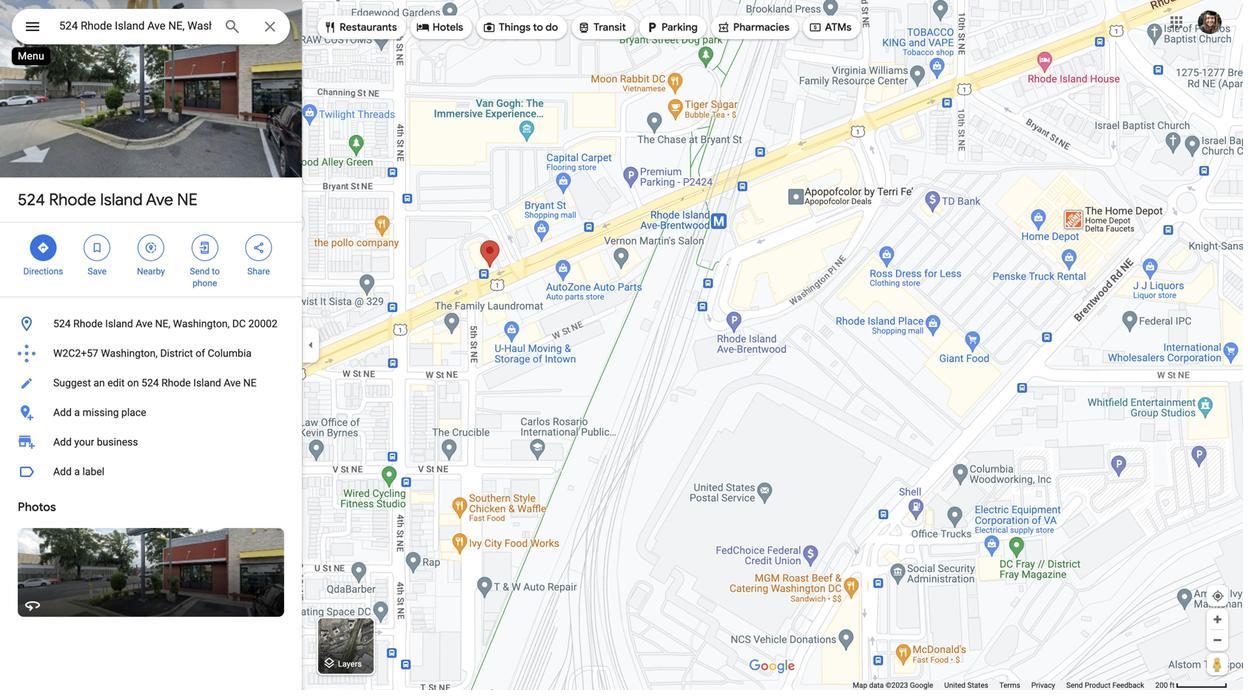 Task type: vqa. For each thing, say whether or not it's contained in the screenshot.


Task type: describe. For each thing, give the bounding box(es) containing it.
ave for ne
[[146, 189, 173, 210]]

add for add a label
[[53, 466, 72, 478]]

transit
[[594, 21, 626, 34]]

photos
[[18, 500, 56, 515]]

on
[[127, 377, 139, 389]]

things
[[499, 21, 531, 34]]

 pharmacies
[[717, 19, 789, 36]]


[[252, 240, 265, 256]]

send for send product feedback
[[1066, 681, 1083, 690]]

do
[[545, 21, 558, 34]]

add a label
[[53, 466, 104, 478]]

footer inside google maps element
[[853, 681, 1155, 690]]

states
[[967, 681, 988, 690]]

524 for 524 rhode island ave ne, washington, dc 20002
[[53, 318, 71, 330]]

privacy button
[[1031, 681, 1055, 690]]

suggest
[[53, 377, 91, 389]]

w2c2+57 washington, district of columbia
[[53, 347, 252, 360]]

 transit
[[577, 19, 626, 36]]

google
[[910, 681, 933, 690]]

send to phone
[[190, 266, 220, 289]]

zoom in image
[[1212, 614, 1223, 625]]

send product feedback
[[1066, 681, 1144, 690]]

terms button
[[999, 681, 1020, 690]]

google account: giulia masi  
(giulia.masi@adept.ai) image
[[1198, 10, 1222, 34]]

send for send to phone
[[190, 266, 210, 277]]

200 ft button
[[1155, 681, 1227, 690]]

nearby
[[137, 266, 165, 277]]

of
[[196, 347, 205, 360]]

show your location image
[[1211, 590, 1225, 603]]

 atms
[[809, 19, 852, 36]]

524 rhode island ave ne
[[18, 189, 198, 210]]


[[323, 19, 337, 36]]

 search field
[[12, 9, 290, 47]]

ave inside button
[[224, 377, 241, 389]]

data
[[869, 681, 884, 690]]

zoom out image
[[1212, 635, 1223, 646]]


[[577, 19, 591, 36]]

privacy
[[1031, 681, 1055, 690]]

rhode for 524 rhode island ave ne
[[49, 189, 96, 210]]

business
[[97, 436, 138, 448]]

restaurants
[[340, 21, 397, 34]]

share
[[247, 266, 270, 277]]

add a missing place
[[53, 407, 146, 419]]

rhode for 524 rhode island ave ne, washington, dc 20002
[[73, 318, 103, 330]]

ne inside button
[[243, 377, 257, 389]]


[[24, 16, 41, 37]]

label
[[82, 466, 104, 478]]

524 Rhode Island Ave NE, Washington, DC 20002 field
[[12, 9, 290, 44]]

w2c2+57
[[53, 347, 98, 360]]

send product feedback button
[[1066, 681, 1144, 690]]

524 for 524 rhode island ave ne
[[18, 189, 45, 210]]

524 rhode island ave ne main content
[[0, 0, 302, 690]]

collapse side panel image
[[303, 337, 319, 353]]

pharmacies
[[733, 21, 789, 34]]

suggest an edit on 524 rhode island ave ne button
[[0, 368, 302, 398]]

phone
[[193, 278, 217, 289]]

add your business
[[53, 436, 138, 448]]

to inside send to phone
[[212, 266, 220, 277]]

hotels
[[433, 21, 463, 34]]

524 inside suggest an edit on 524 rhode island ave ne button
[[141, 377, 159, 389]]

district
[[160, 347, 193, 360]]


[[717, 19, 730, 36]]

add your business link
[[0, 428, 302, 457]]

layers
[[338, 659, 362, 669]]



Task type: locate. For each thing, give the bounding box(es) containing it.
200 ft
[[1155, 681, 1175, 690]]

0 vertical spatial add
[[53, 407, 72, 419]]

20002
[[248, 318, 277, 330]]

ave for ne,
[[136, 318, 153, 330]]

200
[[1155, 681, 1168, 690]]

suggest an edit on 524 rhode island ave ne
[[53, 377, 257, 389]]

1 a from the top
[[74, 407, 80, 419]]

add for add a missing place
[[53, 407, 72, 419]]

2 add from the top
[[53, 436, 72, 448]]

a left the label
[[74, 466, 80, 478]]

united states
[[944, 681, 988, 690]]

send inside button
[[1066, 681, 1083, 690]]

0 horizontal spatial 524
[[18, 189, 45, 210]]


[[416, 19, 430, 36]]

add
[[53, 407, 72, 419], [53, 436, 72, 448], [53, 466, 72, 478]]

rhode up w2c2+57 in the bottom of the page
[[73, 318, 103, 330]]

atms
[[825, 21, 852, 34]]

island for ne,
[[105, 318, 133, 330]]

©2023
[[886, 681, 908, 690]]

1 vertical spatial add
[[53, 436, 72, 448]]

 things to do
[[483, 19, 558, 36]]

add a missing place button
[[0, 398, 302, 428]]

missing
[[82, 407, 119, 419]]

send left product
[[1066, 681, 1083, 690]]

island up w2c2+57 washington, district of columbia button
[[105, 318, 133, 330]]

rhode inside 524 rhode island ave ne, washington, dc 20002 button
[[73, 318, 103, 330]]

524 right on at the left of the page
[[141, 377, 159, 389]]

washington, up on at the left of the page
[[101, 347, 158, 360]]

ne down columbia at left bottom
[[243, 377, 257, 389]]

ave
[[146, 189, 173, 210], [136, 318, 153, 330], [224, 377, 241, 389]]

1 vertical spatial island
[[105, 318, 133, 330]]

1 vertical spatial send
[[1066, 681, 1083, 690]]

1 vertical spatial a
[[74, 466, 80, 478]]

terms
[[999, 681, 1020, 690]]

footer
[[853, 681, 1155, 690]]

place
[[121, 407, 146, 419]]

send inside send to phone
[[190, 266, 210, 277]]

a for missing
[[74, 407, 80, 419]]

parking
[[662, 21, 698, 34]]

an
[[94, 377, 105, 389]]

island inside button
[[193, 377, 221, 389]]

rhode down district
[[161, 377, 191, 389]]

 restaurants
[[323, 19, 397, 36]]

1 vertical spatial 524
[[53, 318, 71, 330]]

0 vertical spatial rhode
[[49, 189, 96, 210]]

add for add your business
[[53, 436, 72, 448]]

524 inside 524 rhode island ave ne, washington, dc 20002 button
[[53, 318, 71, 330]]

united
[[944, 681, 966, 690]]

rhode up '' on the left top of page
[[49, 189, 96, 210]]

524 rhode island ave ne, washington, dc 20002
[[53, 318, 277, 330]]

 hotels
[[416, 19, 463, 36]]

footer containing map data ©2023 google
[[853, 681, 1155, 690]]

map data ©2023 google
[[853, 681, 933, 690]]

0 horizontal spatial send
[[190, 266, 210, 277]]

your
[[74, 436, 94, 448]]

none field inside 524 rhode island ave ne, washington, dc 20002 field
[[59, 17, 212, 35]]

rhode inside suggest an edit on 524 rhode island ave ne button
[[161, 377, 191, 389]]

island down the of
[[193, 377, 221, 389]]

1 horizontal spatial washington,
[[173, 318, 230, 330]]

 parking
[[645, 19, 698, 36]]


[[90, 240, 104, 256]]

island inside button
[[105, 318, 133, 330]]

directions
[[23, 266, 63, 277]]

washington, inside button
[[101, 347, 158, 360]]

1 horizontal spatial ne
[[243, 377, 257, 389]]

524 rhode island ave ne, washington, dc 20002 button
[[0, 309, 302, 339]]


[[37, 240, 50, 256]]

524 up w2c2+57 in the bottom of the page
[[53, 318, 71, 330]]

show street view coverage image
[[1207, 653, 1228, 676]]

send
[[190, 266, 210, 277], [1066, 681, 1083, 690]]

a
[[74, 407, 80, 419], [74, 466, 80, 478]]

w2c2+57 washington, district of columbia button
[[0, 339, 302, 368]]

0 vertical spatial island
[[100, 189, 143, 210]]

ave inside button
[[136, 318, 153, 330]]


[[198, 240, 211, 256]]

rhode
[[49, 189, 96, 210], [73, 318, 103, 330], [161, 377, 191, 389]]

0 vertical spatial 524
[[18, 189, 45, 210]]

island up '' on the left top of page
[[100, 189, 143, 210]]

0 horizontal spatial washington,
[[101, 347, 158, 360]]

add left the your
[[53, 436, 72, 448]]

1 vertical spatial to
[[212, 266, 220, 277]]

map
[[853, 681, 867, 690]]

actions for 524 rhode island ave ne region
[[0, 223, 302, 297]]

island for ne
[[100, 189, 143, 210]]

add left the label
[[53, 466, 72, 478]]

0 vertical spatial send
[[190, 266, 210, 277]]

0 horizontal spatial to
[[212, 266, 220, 277]]

0 horizontal spatial ne
[[177, 189, 198, 210]]

to up phone
[[212, 266, 220, 277]]

a left missing
[[74, 407, 80, 419]]

add down suggest
[[53, 407, 72, 419]]

ave down columbia at left bottom
[[224, 377, 241, 389]]

columbia
[[208, 347, 252, 360]]

1 vertical spatial rhode
[[73, 318, 103, 330]]

to left do
[[533, 21, 543, 34]]

0 vertical spatial ave
[[146, 189, 173, 210]]

google maps element
[[0, 0, 1243, 690]]

524
[[18, 189, 45, 210], [53, 318, 71, 330], [141, 377, 159, 389]]

ne up actions for 524 rhode island ave ne region
[[177, 189, 198, 210]]

1 vertical spatial ne
[[243, 377, 257, 389]]

product
[[1085, 681, 1111, 690]]

add a label button
[[0, 457, 302, 487]]

2 horizontal spatial 524
[[141, 377, 159, 389]]

2 a from the top
[[74, 466, 80, 478]]

to
[[533, 21, 543, 34], [212, 266, 220, 277]]

washington, up the of
[[173, 318, 230, 330]]

united states button
[[944, 681, 988, 690]]

 button
[[12, 9, 53, 47]]

ft
[[1170, 681, 1175, 690]]

ave up 
[[146, 189, 173, 210]]

1 horizontal spatial send
[[1066, 681, 1083, 690]]

to inside the  things to do
[[533, 21, 543, 34]]


[[645, 19, 659, 36]]

0 vertical spatial to
[[533, 21, 543, 34]]

0 vertical spatial ne
[[177, 189, 198, 210]]

washington, inside button
[[173, 318, 230, 330]]

edit
[[107, 377, 125, 389]]

save
[[88, 266, 107, 277]]

ne
[[177, 189, 198, 210], [243, 377, 257, 389]]

feedback
[[1112, 681, 1144, 690]]

2 vertical spatial 524
[[141, 377, 159, 389]]

524 up 
[[18, 189, 45, 210]]

island
[[100, 189, 143, 210], [105, 318, 133, 330], [193, 377, 221, 389]]


[[809, 19, 822, 36]]

2 vertical spatial rhode
[[161, 377, 191, 389]]


[[144, 240, 158, 256]]

send up phone
[[190, 266, 210, 277]]

1 add from the top
[[53, 407, 72, 419]]

2 vertical spatial ave
[[224, 377, 241, 389]]

3 add from the top
[[53, 466, 72, 478]]

None field
[[59, 17, 212, 35]]

1 horizontal spatial to
[[533, 21, 543, 34]]

2 vertical spatial island
[[193, 377, 221, 389]]

ave left ne,
[[136, 318, 153, 330]]

0 vertical spatial a
[[74, 407, 80, 419]]

1 vertical spatial washington,
[[101, 347, 158, 360]]

ne,
[[155, 318, 170, 330]]

a for label
[[74, 466, 80, 478]]

1 horizontal spatial 524
[[53, 318, 71, 330]]

dc
[[232, 318, 246, 330]]

2 vertical spatial add
[[53, 466, 72, 478]]

1 vertical spatial ave
[[136, 318, 153, 330]]

washington,
[[173, 318, 230, 330], [101, 347, 158, 360]]


[[483, 19, 496, 36]]

0 vertical spatial washington,
[[173, 318, 230, 330]]



